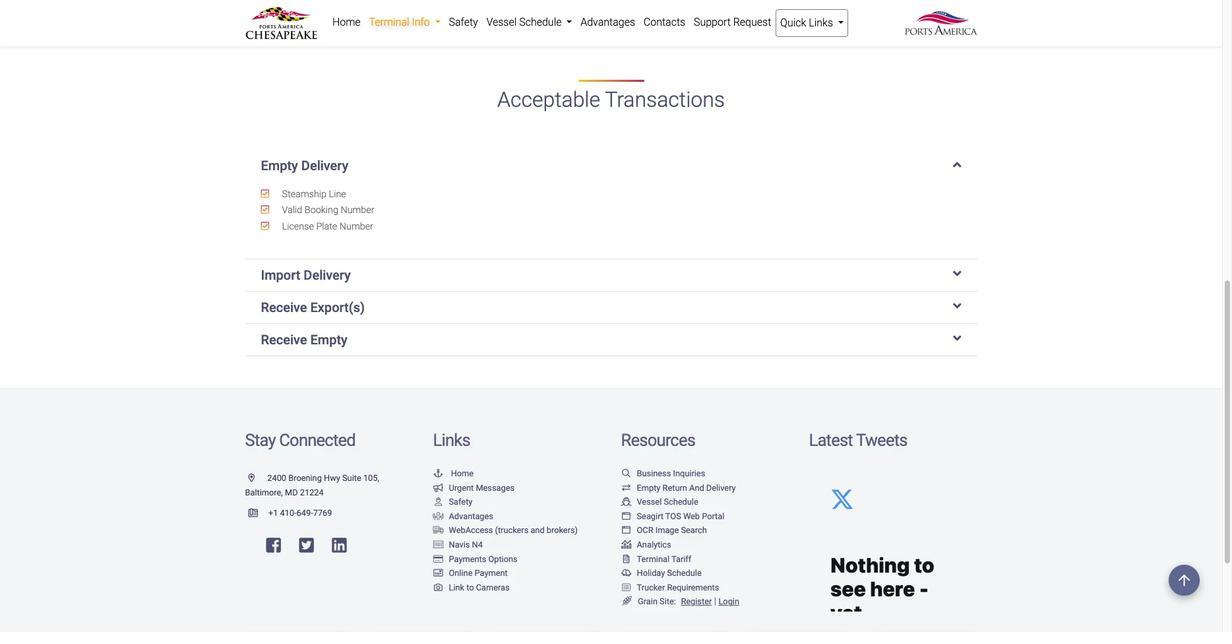 Task type: locate. For each thing, give the bounding box(es) containing it.
angle down image
[[954, 158, 962, 171], [954, 332, 962, 345]]

login
[[719, 597, 740, 607]]

2 receive from the top
[[261, 332, 307, 348]]

advantages
[[581, 16, 636, 28], [449, 511, 494, 521]]

receive down import
[[261, 300, 307, 316]]

schedule for bells image
[[668, 568, 702, 578]]

receiving
[[654, 2, 695, 15]]

1 horizontal spatial terminal
[[637, 554, 670, 564]]

container storage image
[[433, 541, 444, 550]]

seagirt tos web portal link
[[621, 511, 725, 521]]

payments
[[449, 554, 487, 564]]

number for license plate number
[[340, 221, 374, 232]]

stay
[[245, 430, 276, 450]]

2 vertical spatial delivery
[[707, 483, 736, 493]]

1 horizontal spatial advantages
[[581, 16, 636, 28]]

1 vertical spatial links
[[433, 430, 470, 450]]

home left terminal info
[[333, 16, 361, 28]]

1 horizontal spatial advantages link
[[577, 9, 640, 36]]

1 angle down image from the top
[[954, 158, 962, 171]]

schedule
[[520, 16, 562, 28], [664, 497, 699, 507], [668, 568, 702, 578]]

holiday schedule
[[637, 568, 702, 578]]

0 horizontal spatial vessel schedule
[[487, 16, 565, 28]]

advantages down reefer
[[581, 16, 636, 28]]

receive empty
[[261, 332, 348, 348]]

0 horizontal spatial home
[[333, 16, 361, 28]]

trucker requirements
[[637, 583, 720, 593]]

home link left terminal info
[[328, 9, 365, 36]]

empty for empty return and delivery
[[637, 483, 661, 493]]

1 vertical spatial safety
[[449, 497, 473, 507]]

1 vertical spatial vessel
[[637, 497, 662, 507]]

image
[[656, 526, 679, 536]]

and for receiving
[[698, 2, 715, 15]]

and left brokers)
[[531, 526, 545, 536]]

www.emodal.com
[[851, 18, 936, 31]]

empty for empty delivery
[[261, 158, 298, 173]]

vessel schedule
[[487, 16, 565, 28], [637, 497, 699, 507]]

trucker
[[637, 583, 665, 593]]

delivery for import delivery
[[304, 267, 351, 283]]

baltimore,
[[245, 487, 283, 497]]

2 vertical spatial empty
[[637, 483, 661, 493]]

transactions
[[605, 87, 725, 112]]

empty down business
[[637, 483, 661, 493]]

0 horizontal spatial and
[[531, 526, 545, 536]]

navis n4 link
[[433, 540, 483, 550]]

2 horizontal spatial empty
[[637, 483, 661, 493]]

1 vertical spatial home
[[451, 469, 474, 478]]

and up support
[[698, 2, 715, 15]]

1 vertical spatial and
[[531, 526, 545, 536]]

terminal for terminal tariff
[[637, 554, 670, 564]]

0 vertical spatial advantages
[[581, 16, 636, 28]]

exchange image
[[621, 484, 632, 493]]

0 vertical spatial advantages link
[[577, 9, 640, 36]]

quick links link
[[776, 9, 849, 37]]

number right plate
[[340, 221, 374, 232]]

angle down image inside empty delivery link
[[954, 158, 962, 171]]

delivery
[[302, 158, 349, 173], [304, 267, 351, 283], [707, 483, 736, 493]]

2400
[[267, 473, 286, 483]]

bells image
[[621, 570, 632, 578]]

brokers)
[[547, 526, 578, 536]]

vessel schedule link
[[483, 9, 577, 36], [621, 497, 699, 507]]

tariff
[[672, 554, 692, 564]]

1 vertical spatial vessel schedule
[[637, 497, 699, 507]]

0 vertical spatial and
[[698, 2, 715, 15]]

0 vertical spatial vessel schedule link
[[483, 9, 577, 36]]

0 horizontal spatial empty
[[261, 158, 298, 173]]

safety
[[449, 16, 478, 28], [449, 497, 473, 507]]

1 vertical spatial angle down image
[[954, 332, 962, 345]]

0 vertical spatial number
[[341, 205, 375, 216]]

0 horizontal spatial links
[[433, 430, 470, 450]]

empty up steamship
[[261, 158, 298, 173]]

105,
[[364, 473, 379, 483]]

empty down export(s)
[[311, 332, 348, 348]]

file invoice image
[[621, 555, 632, 564]]

number
[[341, 205, 375, 216], [340, 221, 374, 232]]

is
[[651, 18, 659, 31]]

import delivery link
[[261, 267, 962, 283]]

advantages up webaccess
[[449, 511, 494, 521]]

and
[[690, 483, 705, 493]]

business inquiries link
[[621, 469, 706, 478]]

ocr image search
[[637, 526, 707, 536]]

urgent messages link
[[433, 483, 515, 493]]

1 safety from the top
[[449, 16, 478, 28]]

links down trucking on the right top of page
[[809, 17, 834, 29]]

advantages link left is
[[577, 9, 640, 36]]

delivery up steamship line
[[302, 158, 349, 173]]

16:00
[[662, 18, 688, 31]]

support request link
[[690, 9, 776, 36]]

0 vertical spatial schedule
[[520, 16, 562, 28]]

safety link for terminal info link
[[445, 9, 483, 36]]

receive for receive empty
[[261, 332, 307, 348]]

terminal
[[369, 16, 410, 28], [637, 554, 670, 564]]

urgent
[[449, 483, 474, 493]]

0 vertical spatial empty
[[261, 158, 298, 173]]

2400 broening hwy suite 105, baltimore, md 21224 link
[[245, 473, 379, 497]]

0 vertical spatial links
[[809, 17, 834, 29]]

analytics
[[637, 540, 672, 550]]

webaccess (truckers and brokers)
[[449, 526, 578, 536]]

resources
[[621, 430, 696, 450]]

1 vertical spatial delivery
[[304, 267, 351, 283]]

trucking
[[810, 2, 849, 15]]

www.emodal.com link
[[851, 18, 936, 31]]

safety down urgent
[[449, 497, 473, 507]]

2 vertical spatial schedule
[[668, 568, 702, 578]]

return
[[663, 483, 688, 493]]

empty
[[261, 158, 298, 173], [311, 332, 348, 348], [637, 483, 661, 493]]

portal
[[702, 511, 725, 521]]

1 horizontal spatial home
[[451, 469, 474, 478]]

0 vertical spatial receive
[[261, 300, 307, 316]]

safety right info
[[449, 16, 478, 28]]

angle down image inside import delivery link
[[954, 267, 962, 281]]

seagirt tos web portal
[[637, 511, 725, 521]]

0 horizontal spatial vessel
[[487, 16, 517, 28]]

online payment
[[449, 568, 508, 578]]

1 vertical spatial number
[[340, 221, 374, 232]]

1 horizontal spatial vessel
[[637, 497, 662, 507]]

and
[[698, 2, 715, 15], [531, 526, 545, 536]]

contacts link
[[640, 9, 690, 36]]

0 vertical spatial safety link
[[445, 9, 483, 36]]

1 vertical spatial safety link
[[433, 497, 473, 507]]

1 vertical spatial angle down image
[[954, 300, 962, 313]]

and inside reefer receiving and delivering cutoff is
[[698, 2, 715, 15]]

terminal left info
[[369, 16, 410, 28]]

receive for receive export(s)
[[261, 300, 307, 316]]

1 vertical spatial vessel schedule link
[[621, 497, 699, 507]]

webaccess
[[449, 526, 493, 536]]

delivery right and
[[707, 483, 736, 493]]

1 receive from the top
[[261, 300, 307, 316]]

suite
[[343, 473, 362, 483]]

0 vertical spatial home link
[[328, 9, 365, 36]]

home link for terminal info link
[[328, 9, 365, 36]]

1 horizontal spatial empty
[[311, 332, 348, 348]]

terminal info link
[[365, 9, 445, 36]]

and for (truckers
[[531, 526, 545, 536]]

license plate number
[[280, 221, 374, 232]]

links up anchor image
[[433, 430, 470, 450]]

company
[[852, 2, 896, 15]]

angle down image inside the receive empty link
[[954, 332, 962, 345]]

angle down image
[[954, 267, 962, 281], [954, 300, 962, 313]]

booking
[[305, 205, 339, 216]]

1 vertical spatial home link
[[433, 469, 474, 478]]

1 vertical spatial terminal
[[637, 554, 670, 564]]

7769
[[313, 508, 332, 518]]

-
[[846, 18, 849, 31]]

go to top image
[[1170, 565, 1201, 596]]

0 horizontal spatial home link
[[328, 9, 365, 36]]

tab list containing empty delivery
[[245, 144, 978, 357]]

info
[[412, 16, 430, 28]]

1 horizontal spatial and
[[698, 2, 715, 15]]

holiday schedule link
[[621, 568, 702, 578]]

terminal down analytics at the right of page
[[637, 554, 670, 564]]

0 vertical spatial angle down image
[[954, 158, 962, 171]]

|
[[715, 596, 717, 607]]

+1 410-649-7769
[[269, 508, 332, 518]]

urgent messages
[[449, 483, 515, 493]]

home link up urgent
[[433, 469, 474, 478]]

2 angle down image from the top
[[954, 332, 962, 345]]

0 horizontal spatial advantages link
[[433, 511, 494, 521]]

ocr
[[637, 526, 654, 536]]

1 vertical spatial advantages
[[449, 511, 494, 521]]

0 vertical spatial vessel
[[487, 16, 517, 28]]

0 vertical spatial safety
[[449, 16, 478, 28]]

seagirt
[[637, 511, 664, 521]]

home up urgent
[[451, 469, 474, 478]]

1 horizontal spatial home link
[[433, 469, 474, 478]]

angle down image inside receive export(s) link
[[954, 300, 962, 313]]

1 vertical spatial schedule
[[664, 497, 699, 507]]

1 horizontal spatial vessel schedule link
[[621, 497, 699, 507]]

md
[[285, 487, 298, 497]]

0 vertical spatial terminal
[[369, 16, 410, 28]]

steamship
[[282, 189, 327, 200]]

tab list
[[245, 144, 978, 357]]

safety link right info
[[445, 9, 483, 36]]

requirements
[[668, 583, 720, 593]]

support request
[[694, 16, 772, 28]]

receive
[[261, 300, 307, 316], [261, 332, 307, 348]]

angle down image for empty
[[954, 332, 962, 345]]

delivery up export(s)
[[304, 267, 351, 283]]

home link
[[328, 9, 365, 36], [433, 469, 474, 478]]

search image
[[621, 470, 632, 478]]

receive down receive export(s) on the top of page
[[261, 332, 307, 348]]

0 horizontal spatial terminal
[[369, 16, 410, 28]]

0 vertical spatial delivery
[[302, 158, 349, 173]]

1 vertical spatial receive
[[261, 332, 307, 348]]

1 horizontal spatial links
[[809, 17, 834, 29]]

1 angle down image from the top
[[954, 267, 962, 281]]

bullhorn image
[[433, 484, 444, 493]]

2 angle down image from the top
[[954, 300, 962, 313]]

angle down image for delivery
[[954, 267, 962, 281]]

number down line
[[341, 205, 375, 216]]

safety link down urgent
[[433, 497, 473, 507]]

safety link for urgent messages link
[[433, 497, 473, 507]]

link to cameras
[[449, 583, 510, 593]]

0 vertical spatial angle down image
[[954, 267, 962, 281]]

export(s)
[[311, 300, 365, 316]]

advantages link up webaccess
[[433, 511, 494, 521]]



Task type: vqa. For each thing, say whether or not it's contained in the screenshot.
right "Terminal"
yes



Task type: describe. For each thing, give the bounding box(es) containing it.
delivering
[[718, 2, 762, 15]]

advantages inside "advantages" link
[[581, 16, 636, 28]]

link
[[449, 583, 465, 593]]

reefer receiving and delivering cutoff is
[[621, 2, 762, 31]]

trucking company & truck driver access -
[[810, 2, 963, 31]]

quick links
[[781, 17, 836, 29]]

grain
[[638, 597, 658, 607]]

license
[[282, 221, 314, 232]]

payment
[[475, 568, 508, 578]]

online payment link
[[433, 568, 508, 578]]

anchor image
[[433, 470, 444, 478]]

ocr image search link
[[621, 526, 707, 536]]

0 vertical spatial vessel schedule
[[487, 16, 565, 28]]

import delivery
[[261, 267, 351, 283]]

twitter square image
[[299, 537, 314, 554]]

connected
[[279, 430, 356, 450]]

&
[[899, 2, 906, 15]]

driver
[[936, 2, 963, 15]]

to
[[467, 583, 474, 593]]

acceptable transactions
[[498, 87, 725, 112]]

support
[[694, 16, 731, 28]]

schedule for ship 'image' in the right of the page
[[664, 497, 699, 507]]

navis n4
[[449, 540, 483, 550]]

0 horizontal spatial vessel schedule link
[[483, 9, 577, 36]]

1 horizontal spatial vessel schedule
[[637, 497, 699, 507]]

acceptable
[[498, 87, 601, 112]]

holiday
[[637, 568, 665, 578]]

site:
[[660, 597, 676, 607]]

0 horizontal spatial advantages
[[449, 511, 494, 521]]

empty return and delivery
[[637, 483, 736, 493]]

broening
[[289, 473, 322, 483]]

web
[[684, 511, 700, 521]]

register link
[[679, 597, 712, 607]]

receive empty link
[[261, 332, 962, 348]]

(truckers
[[495, 526, 529, 536]]

truck container image
[[433, 527, 444, 535]]

payments options
[[449, 554, 518, 564]]

grain site: register | login
[[638, 596, 740, 607]]

410-
[[280, 508, 297, 518]]

phone office image
[[248, 510, 269, 518]]

inquiries
[[674, 469, 706, 478]]

register
[[681, 597, 712, 607]]

empty delivery link
[[261, 158, 962, 173]]

steamship line
[[280, 189, 346, 200]]

receive export(s) link
[[261, 300, 962, 316]]

navis
[[449, 540, 470, 550]]

terminal tariff link
[[621, 554, 692, 564]]

21224
[[300, 487, 324, 497]]

number for valid booking number
[[341, 205, 375, 216]]

credit card image
[[433, 555, 444, 564]]

facebook square image
[[266, 537, 281, 554]]

2400 broening hwy suite 105, baltimore, md 21224
[[245, 473, 379, 497]]

+1
[[269, 508, 278, 518]]

hand receiving image
[[433, 513, 444, 521]]

receive export(s)
[[261, 300, 365, 316]]

terminal tariff
[[637, 554, 692, 564]]

wheat image
[[621, 597, 633, 606]]

terminal info
[[369, 16, 433, 28]]

business inquiries
[[637, 469, 706, 478]]

empty return and delivery link
[[621, 483, 736, 493]]

cutoff
[[621, 18, 649, 31]]

list alt image
[[621, 584, 632, 592]]

analytics image
[[621, 541, 632, 550]]

reefer
[[621, 2, 651, 15]]

browser image
[[621, 527, 632, 535]]

angle down image for delivery
[[954, 158, 962, 171]]

angle down image for export(s)
[[954, 300, 962, 313]]

link to cameras link
[[433, 583, 510, 593]]

import
[[261, 267, 301, 283]]

daily.
[[709, 18, 732, 31]]

16:00 pm daily.
[[662, 18, 732, 31]]

contacts
[[644, 16, 686, 28]]

empty delivery
[[261, 158, 349, 173]]

truck
[[908, 2, 934, 15]]

map marker alt image
[[248, 475, 265, 483]]

1 vertical spatial advantages link
[[433, 511, 494, 521]]

business
[[637, 469, 671, 478]]

browser image
[[621, 513, 632, 521]]

payments options link
[[433, 554, 518, 564]]

tos
[[666, 511, 682, 521]]

login link
[[719, 597, 740, 607]]

messages
[[476, 483, 515, 493]]

credit card front image
[[433, 570, 444, 578]]

linkedin image
[[332, 537, 347, 554]]

delivery for empty delivery
[[302, 158, 349, 173]]

camera image
[[433, 584, 444, 592]]

649-
[[297, 508, 313, 518]]

options
[[489, 554, 518, 564]]

+1 410-649-7769 link
[[245, 508, 332, 518]]

pm
[[691, 18, 706, 31]]

stay connected
[[245, 430, 356, 450]]

quick
[[781, 17, 807, 29]]

webaccess (truckers and brokers) link
[[433, 526, 578, 536]]

2 safety from the top
[[449, 497, 473, 507]]

user hard hat image
[[433, 498, 444, 507]]

0 vertical spatial home
[[333, 16, 361, 28]]

1 vertical spatial empty
[[311, 332, 348, 348]]

access
[[810, 18, 843, 31]]

n4
[[472, 540, 483, 550]]

search
[[681, 526, 707, 536]]

home link for urgent messages link
[[433, 469, 474, 478]]

ship image
[[621, 498, 632, 507]]

vessel inside 'link'
[[487, 16, 517, 28]]

terminal for terminal info
[[369, 16, 410, 28]]

valid
[[282, 205, 303, 216]]

tweets
[[857, 430, 908, 450]]



